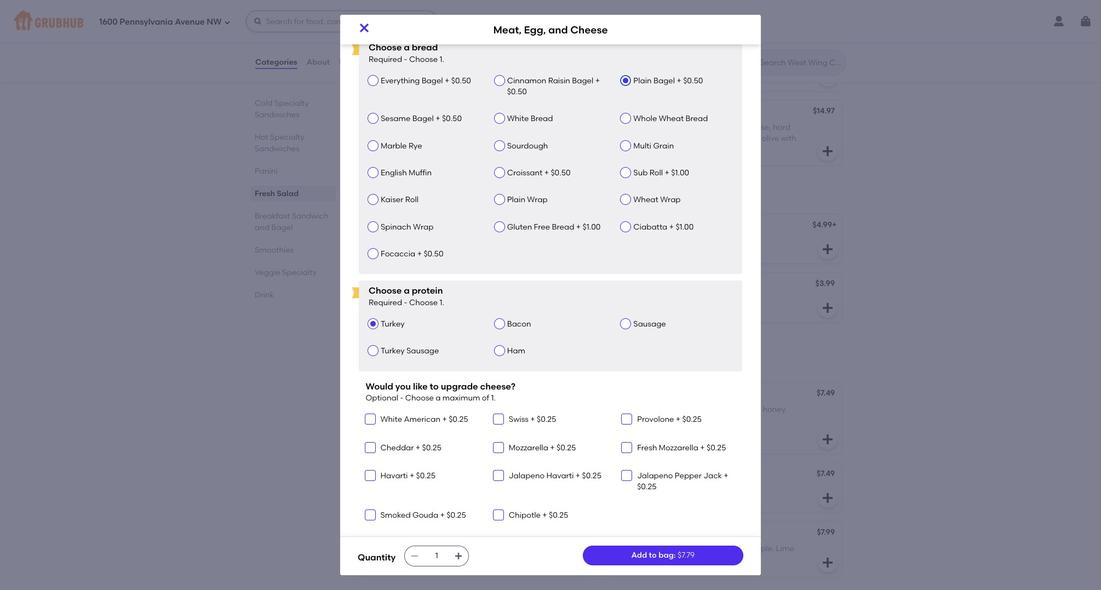 Task type: locate. For each thing, give the bounding box(es) containing it.
roll for sub
[[650, 168, 663, 178]]

everything bagel + $0.50
[[381, 76, 471, 85]]

smoothies
[[255, 246, 294, 255], [358, 345, 418, 359], [411, 390, 450, 399], [410, 470, 450, 479], [653, 470, 693, 479], [421, 529, 461, 538]]

boiled
[[435, 123, 458, 132], [612, 134, 635, 143]]

sandwich down muffin
[[417, 188, 474, 202]]

parmesan,
[[405, 42, 445, 51]]

blueberries,
[[612, 486, 656, 495]]

1 kalamata from the left
[[408, 134, 445, 143]]

plain for plain wrap
[[507, 195, 526, 205]]

smoothies for school day smoothies
[[411, 390, 450, 399]]

fresh salad tab
[[255, 188, 332, 199]]

veggie specialty tab
[[255, 267, 332, 278]]

protein down focaccia + $0.50
[[412, 286, 443, 296]]

$9.99
[[571, 27, 590, 36]]

1 vertical spatial romaine
[[421, 53, 452, 63]]

0 horizontal spatial wrap
[[413, 222, 434, 232]]

tomato, inside feta cheese, hard boiled egg, tomato, red pepper, cucumber, kalamata olive, with romaine lettuce, balsamic vinaigrette dressing.
[[478, 123, 508, 132]]

egg for egg
[[367, 221, 381, 231]]

1 caesar from the top
[[367, 27, 394, 36]]

grain
[[653, 141, 674, 151]]

bagel inside breakfast sandwich and bagel tab
[[271, 223, 293, 232]]

0 vertical spatial sandwiches
[[255, 110, 300, 119]]

a inside choose a protein required - choose 1.
[[404, 286, 410, 296]]

1. inside would you like to upgrade cheese? optional - choose a maximum of 1.
[[491, 394, 496, 403]]

1 egg from the left
[[367, 221, 381, 231]]

plain down balsamic
[[634, 76, 652, 85]]

specialty inside the cold specialty sandwiches
[[274, 99, 309, 108]]

jack
[[704, 471, 722, 481]]

- right croutons,
[[404, 55, 407, 64]]

boiled up olive, at the top left
[[435, 123, 458, 132]]

white bread
[[507, 114, 553, 124]]

salad for cheese,
[[391, 107, 413, 116]]

1 required from the top
[[369, 55, 402, 64]]

swiss + $0.25
[[509, 415, 556, 424]]

$0.50
[[451, 76, 471, 85], [683, 76, 703, 85], [507, 87, 527, 97], [442, 114, 462, 124], [551, 168, 571, 178], [424, 249, 444, 259]]

one
[[612, 405, 628, 414]]

svg image
[[1080, 15, 1093, 28], [576, 70, 589, 83], [821, 243, 835, 256], [367, 416, 373, 423], [624, 416, 630, 423], [576, 433, 589, 446], [367, 472, 373, 479], [624, 472, 630, 479], [821, 492, 835, 505], [367, 512, 373, 518], [495, 512, 502, 518], [411, 552, 419, 561], [454, 552, 463, 561]]

1 horizontal spatial breakfast
[[358, 188, 414, 202]]

cold specialty sandwiches
[[255, 99, 309, 119]]

1 vertical spatial sandwiches
[[255, 144, 300, 153]]

fat down of
[[488, 405, 498, 414]]

panini tab
[[255, 165, 332, 177]]

2 vertical spatial romaine
[[485, 134, 516, 143]]

1 vertical spatial roll
[[405, 195, 419, 205]]

1 fat from the left
[[488, 405, 498, 414]]

sausage down bagel with cream cheese
[[634, 320, 666, 329]]

jalapeno down mozzarella + $0.25
[[509, 471, 545, 481]]

caesar up shredded
[[367, 27, 394, 36]]

1 vertical spatial sandwich
[[292, 212, 329, 221]]

$0.25 left blue
[[582, 471, 602, 481]]

2 vertical spatial specialty
[[282, 268, 317, 277]]

bacon,
[[697, 123, 723, 132]]

and inside breakfast sandwich and bagel
[[255, 223, 270, 232]]

1 horizontal spatial tomato,
[[692, 134, 722, 143]]

bread up the cheese
[[686, 114, 708, 124]]

2 mozzarella from the left
[[659, 443, 699, 452]]

sandwiches down cold
[[255, 110, 300, 119]]

1 horizontal spatial wheat
[[659, 114, 684, 124]]

balsamic
[[367, 145, 401, 154]]

0 horizontal spatial sandwich
[[292, 212, 329, 221]]

2 vertical spatial turkey
[[381, 347, 405, 356]]

2 low from the left
[[708, 405, 721, 414]]

house
[[447, 42, 469, 51]]

spinach, banana, celery, cucumber, apple, lime juice, low fat yogurt, crushed ice
[[612, 544, 794, 565]]

0 horizontal spatial hard
[[416, 123, 433, 132]]

croutons,
[[367, 53, 401, 63]]

smoothies down cheddar + $0.25
[[410, 470, 450, 479]]

specialty right cold
[[274, 99, 309, 108]]

0 horizontal spatial white
[[381, 415, 402, 424]]

salad up choose a bread required - choose 1.
[[396, 27, 418, 36]]

$7.49 for one banana, blueberries, low fat yogurt, honey.
[[817, 389, 835, 398]]

1. for bread
[[440, 55, 444, 64]]

salad right greek at left top
[[391, 107, 413, 116]]

0 horizontal spatial egg
[[367, 221, 381, 231]]

$7.49 for blueberries, banana, apple juice, honey.
[[817, 469, 835, 478]]

one banana, blueberries, low fat yogurt, honey.
[[612, 405, 787, 414]]

sandwiches inside hot specialty sandwiches
[[255, 144, 300, 153]]

fat for peanutbutter,
[[488, 405, 498, 414]]

1 horizontal spatial cucumber,
[[671, 42, 711, 51]]

romaine up search icon
[[730, 42, 761, 51]]

apple for blue moon smoothies
[[691, 486, 712, 495]]

1 vertical spatial white
[[381, 415, 402, 424]]

with inside tomato, carrot, cucumber, with romaine lettuce, balsamic vinaigrette.
[[713, 42, 728, 51]]

ham
[[507, 347, 525, 356]]

0 vertical spatial white
[[507, 114, 529, 124]]

$4.99 +
[[813, 220, 837, 229]]

wrap right "spinach"
[[413, 222, 434, 232]]

1 vertical spatial juice,
[[468, 544, 487, 554]]

bagel
[[422, 76, 443, 85], [572, 76, 594, 85], [654, 76, 675, 85], [412, 114, 434, 124], [502, 188, 536, 202], [271, 223, 293, 232], [612, 280, 634, 289]]

lime
[[776, 544, 794, 554]]

1 vertical spatial breakfast sandwich and bagel
[[255, 212, 329, 232]]

smoothies inside smoothies add whey protein for an additional charge.
[[358, 345, 418, 359]]

2 cheese, from the left
[[743, 123, 771, 132]]

strawberry, banana, apple juice, honey.
[[367, 544, 513, 554]]

drink tab
[[255, 289, 332, 301]]

breakfast inside breakfast sandwich and bagel
[[255, 212, 290, 221]]

required for choose a bread
[[369, 55, 402, 64]]

apple down daily squeeze smoothies
[[444, 544, 466, 554]]

1 horizontal spatial hard
[[773, 123, 791, 132]]

1 horizontal spatial add
[[632, 551, 647, 560]]

1 vertical spatial required
[[369, 298, 402, 307]]

1 vertical spatial tomato,
[[692, 134, 722, 143]]

0 horizontal spatial to
[[430, 381, 439, 392]]

2 hard from the left
[[773, 123, 791, 132]]

protein inside smoothies add whey protein for an additional charge.
[[391, 360, 414, 368]]

wrap up the 'ciabatta + $1.00'
[[660, 195, 681, 205]]

a up peanutbutter,
[[436, 394, 441, 403]]

egg left ciabatta
[[612, 221, 627, 231]]

bagel right "raisin"
[[572, 76, 594, 85]]

kalamata left olive
[[723, 134, 760, 143]]

1 horizontal spatial egg,
[[524, 23, 546, 36]]

choose down focaccia
[[369, 286, 402, 296]]

pepper,
[[524, 123, 553, 132]]

and down fresh salad
[[255, 223, 270, 232]]

fresh up blue moon smoothies at the bottom of the page
[[637, 443, 657, 452]]

- up bananas,
[[400, 394, 404, 403]]

0 horizontal spatial breakfast
[[255, 212, 290, 221]]

caesar inside shredded parmesan, house croutons, with romaine lettuce, caesar dressing.
[[367, 64, 394, 74]]

bread for gluten free bread + $1.00
[[552, 222, 575, 232]]

$0.25 down peanutbutter,
[[449, 415, 468, 424]]

1 vertical spatial egg,
[[390, 280, 406, 289]]

blueberries,
[[663, 405, 707, 414]]

1 vertical spatial meat, egg, and cheese
[[367, 280, 453, 289]]

boiled down grilled
[[612, 134, 635, 143]]

1 horizontal spatial wrap
[[527, 195, 548, 205]]

0 vertical spatial cucumber,
[[671, 42, 711, 51]]

2 vertical spatial a
[[436, 394, 441, 403]]

lettuce, down the "pepper,"
[[518, 134, 546, 143]]

romaine inside feta cheese, hard boiled egg, tomato, red pepper, cucumber, kalamata olive, with romaine lettuce, balsamic vinaigrette dressing.
[[485, 134, 516, 143]]

0 vertical spatial day
[[394, 390, 409, 399]]

juice, right input item quantity number field
[[468, 544, 487, 554]]

breakfast sandwich and bagel down fresh salad tab
[[255, 212, 329, 232]]

sausage left or at the left
[[444, 295, 476, 305]]

bread
[[412, 42, 438, 53]]

turkey down bacon,
[[381, 320, 405, 329]]

lettuce, down "ege."
[[640, 145, 668, 154]]

havarti down mozzarella + $0.25
[[547, 471, 574, 481]]

drink
[[255, 290, 274, 300]]

$7.79
[[678, 551, 695, 560]]

caesar down croutons,
[[367, 64, 394, 74]]

roll for kaiser
[[405, 195, 419, 205]]

wrap for spinach wrap
[[413, 222, 434, 232]]

0 vertical spatial meat,
[[493, 23, 522, 36]]

egg, up bacon,
[[390, 280, 406, 289]]

2 vertical spatial 1.
[[491, 394, 496, 403]]

2 horizontal spatial juice,
[[714, 486, 734, 495]]

required inside choose a bread required - choose 1.
[[369, 55, 402, 64]]

salad for parmesan,
[[396, 27, 418, 36]]

1. right of
[[491, 394, 496, 403]]

cobb
[[612, 107, 633, 116]]

$0.50 down cinnamon
[[507, 87, 527, 97]]

1 vertical spatial 1.
[[440, 298, 444, 307]]

0 horizontal spatial meat,
[[367, 280, 388, 289]]

white
[[507, 114, 529, 124], [381, 415, 402, 424]]

wrap for wheat wrap
[[660, 195, 681, 205]]

fresh inside tab
[[255, 189, 275, 198]]

1 hard from the left
[[416, 123, 433, 132]]

svg image
[[254, 17, 262, 26], [224, 19, 231, 25], [358, 21, 371, 35], [821, 70, 835, 83], [821, 144, 835, 158], [821, 301, 835, 314], [495, 416, 502, 423], [821, 433, 835, 446], [367, 444, 373, 451], [495, 444, 502, 451], [624, 444, 630, 451], [495, 472, 502, 479], [576, 556, 589, 569], [821, 556, 835, 569]]

turkey up whey
[[381, 347, 405, 356]]

- left turkey,
[[404, 298, 407, 307]]

2 required from the top
[[369, 298, 402, 307]]

add left whey
[[358, 360, 371, 368]]

1 sandwiches from the top
[[255, 110, 300, 119]]

smoothies tab
[[255, 244, 332, 256]]

0 vertical spatial plain
[[634, 76, 652, 85]]

1 low from the left
[[473, 405, 486, 414]]

smoothies for happy day smoothies
[[410, 470, 450, 479]]

you
[[396, 381, 411, 392]]

0 horizontal spatial roll
[[405, 195, 419, 205]]

$1.00 right ciabatta
[[676, 222, 694, 232]]

2 horizontal spatial romaine
[[730, 42, 761, 51]]

2 horizontal spatial wrap
[[660, 195, 681, 205]]

2 vertical spatial sausage
[[407, 347, 439, 356]]

romain
[[612, 145, 639, 154]]

0 horizontal spatial jalapeno
[[509, 471, 545, 481]]

1. inside choose a protein required - choose 1.
[[440, 298, 444, 307]]

$0.50 down house
[[451, 76, 471, 85]]

roll right kaiser
[[405, 195, 419, 205]]

dressing. right the cheese
[[717, 145, 750, 154]]

sandwiches inside the cold specialty sandwiches
[[255, 110, 300, 119]]

0 vertical spatial sandwich
[[417, 188, 474, 202]]

yogurt, for one banana, blueberries, low fat yogurt, honey.
[[735, 405, 761, 414]]

1 horizontal spatial yogurt,
[[735, 405, 761, 414]]

0 vertical spatial romaine
[[730, 42, 761, 51]]

banana, for one
[[630, 405, 661, 414]]

$7.49
[[817, 389, 835, 398], [571, 469, 590, 478], [817, 469, 835, 478], [571, 528, 590, 537]]

0 vertical spatial to
[[430, 381, 439, 392]]

lettuce, up search west wing cafe - penn ave search box
[[763, 42, 791, 51]]

specialty for hot specialty sandwiches
[[270, 133, 305, 142]]

avocado,
[[655, 134, 690, 143]]

add left fat
[[632, 551, 647, 560]]

choose right 'ham,'
[[409, 298, 438, 307]]

fresh down panini
[[255, 189, 275, 198]]

0 vertical spatial -
[[404, 55, 407, 64]]

smoked gouda + $0.25
[[381, 511, 466, 520]]

sourdough
[[507, 141, 548, 151]]

- inside choose a bread required - choose 1.
[[404, 55, 407, 64]]

lettuce, inside feta cheese, hard boiled egg, tomato, red pepper, cucumber, kalamata olive, with romaine lettuce, balsamic vinaigrette dressing.
[[518, 134, 546, 143]]

juice, inside spinach, banana, celery, cucumber, apple, lime juice, low fat yogurt, crushed ice
[[612, 555, 632, 565]]

1 vertical spatial a
[[404, 286, 410, 296]]

2 caesar from the top
[[367, 64, 394, 74]]

specialty for cold specialty sandwiches
[[274, 99, 309, 108]]

roll
[[650, 168, 663, 178], [405, 195, 419, 205]]

1. left or at the left
[[440, 298, 444, 307]]

0 vertical spatial apple
[[691, 486, 712, 495]]

pepper
[[675, 471, 702, 481]]

1 vertical spatial boiled
[[612, 134, 635, 143]]

2 sandwiches from the top
[[255, 144, 300, 153]]

1 vertical spatial caesar
[[367, 64, 394, 74]]

0 horizontal spatial fresh
[[255, 189, 275, 198]]

jalapeno up blueberries,
[[637, 471, 673, 481]]

1 vertical spatial fresh
[[637, 443, 657, 452]]

+
[[445, 76, 450, 85], [595, 76, 600, 85], [677, 76, 682, 85], [436, 114, 440, 124], [545, 168, 549, 178], [665, 168, 670, 178], [587, 220, 592, 229], [832, 220, 837, 229], [576, 222, 581, 232], [669, 222, 674, 232], [417, 249, 422, 259], [587, 279, 592, 288], [442, 415, 447, 424], [531, 415, 535, 424], [676, 415, 681, 424], [416, 443, 420, 452], [550, 443, 555, 452], [700, 443, 705, 452], [410, 471, 414, 481], [576, 471, 580, 481], [724, 471, 729, 481], [440, 511, 445, 520], [543, 511, 547, 520]]

a
[[404, 42, 410, 53], [404, 286, 410, 296], [436, 394, 441, 403]]

hot
[[255, 133, 268, 142]]

low for blueberries,
[[708, 405, 721, 414]]

0 horizontal spatial yogurt,
[[367, 416, 393, 426]]

cheese, down the "greek salad"
[[385, 123, 414, 132]]

to
[[430, 381, 439, 392], [649, 551, 657, 560]]

2 horizontal spatial dressing.
[[717, 145, 750, 154]]

1 mozzarella from the left
[[509, 443, 549, 452]]

1 vertical spatial add
[[632, 551, 647, 560]]

a inside choose a bread required - choose 1.
[[404, 42, 410, 53]]

1 horizontal spatial cheese,
[[743, 123, 771, 132]]

1 horizontal spatial white
[[507, 114, 529, 124]]

juice, for blue moon smoothies
[[714, 486, 734, 495]]

0 horizontal spatial juice,
[[468, 544, 487, 554]]

2 havarti from the left
[[547, 471, 574, 481]]

bagel inside cinnamon raisin bagel + $0.50
[[572, 76, 594, 85]]

would you like to upgrade cheese? optional - choose a maximum of 1.
[[366, 381, 516, 403]]

egg, left $9.99
[[524, 23, 546, 36]]

crushed
[[692, 555, 724, 565]]

0 vertical spatial egg,
[[524, 23, 546, 36]]

1 vertical spatial meat,
[[367, 280, 388, 289]]

a left turkey,
[[404, 286, 410, 296]]

smoothies inside tab
[[255, 246, 294, 255]]

0 horizontal spatial wheat
[[634, 195, 659, 205]]

kalamata up "vinaigrette"
[[408, 134, 445, 143]]

turkey for turkey
[[381, 320, 405, 329]]

day up bananas,
[[394, 390, 409, 399]]

boiled inside grilled chicken breast, bacon, blue cheese, hard boiled ege. avocado, tomato, kalamata olive with romain lettuce, blue cheese dressing.
[[612, 134, 635, 143]]

cheese
[[688, 145, 715, 154]]

with inside feta cheese, hard boiled egg, tomato, red pepper, cucumber, kalamata olive, with romaine lettuce, balsamic vinaigrette dressing.
[[468, 134, 483, 143]]

egg for egg and cheese
[[612, 221, 627, 231]]

0 horizontal spatial cucumber,
[[367, 134, 406, 143]]

bananas,
[[383, 405, 418, 414]]

green
[[612, 529, 635, 538]]

bread right free
[[552, 222, 575, 232]]

1 vertical spatial specialty
[[270, 133, 305, 142]]

0 vertical spatial required
[[369, 55, 402, 64]]

honey. inside two bananas, peanutbutter, low fat yogurt, honey.
[[394, 416, 419, 426]]

0 horizontal spatial mozzarella
[[509, 443, 549, 452]]

romaine down red
[[485, 134, 516, 143]]

2 jalapeno from the left
[[637, 471, 673, 481]]

salad down panini tab
[[277, 189, 299, 198]]

specialty inside hot specialty sandwiches
[[270, 133, 305, 142]]

wheat up egg and cheese on the top right of the page
[[634, 195, 659, 205]]

required inside choose a protein required - choose 1.
[[369, 298, 402, 307]]

1 vertical spatial to
[[649, 551, 657, 560]]

1 vertical spatial apple
[[444, 544, 466, 554]]

mozzarella down provolone + $0.25
[[659, 443, 699, 452]]

charge.
[[470, 360, 494, 368]]

wrap down croissant + $0.50
[[527, 195, 548, 205]]

hot specialty sandwiches tab
[[255, 132, 332, 155]]

fat inside two bananas, peanutbutter, low fat yogurt, honey.
[[488, 405, 498, 414]]

sub
[[634, 168, 648, 178]]

1 vertical spatial turkey
[[381, 320, 405, 329]]

a for protein
[[404, 286, 410, 296]]

meat, up 'ham,'
[[367, 280, 388, 289]]

2 egg from the left
[[612, 221, 627, 231]]

turkey right or at the left
[[487, 295, 511, 305]]

english
[[381, 168, 407, 178]]

1 horizontal spatial fresh
[[637, 443, 657, 452]]

2 fat from the left
[[723, 405, 733, 414]]

1 horizontal spatial boiled
[[612, 134, 635, 143]]

1 vertical spatial banana,
[[657, 486, 689, 495]]

specialty down smoothies tab
[[282, 268, 317, 277]]

svg image inside main navigation navigation
[[1080, 15, 1093, 28]]

dressing. inside shredded parmesan, house croutons, with romaine lettuce, caesar dressing.
[[396, 64, 429, 74]]

sandwiches down hot in the left top of the page
[[255, 144, 300, 153]]

0 vertical spatial blue
[[725, 123, 741, 132]]

0 vertical spatial tomato,
[[478, 123, 508, 132]]

0 horizontal spatial boiled
[[435, 123, 458, 132]]

roll right the sub
[[650, 168, 663, 178]]

1 horizontal spatial roll
[[650, 168, 663, 178]]

juice, down jack in the bottom of the page
[[714, 486, 734, 495]]

1 vertical spatial -
[[404, 298, 407, 307]]

caesar
[[367, 27, 394, 36], [367, 64, 394, 74]]

2 kalamata from the left
[[723, 134, 760, 143]]

1 horizontal spatial romaine
[[485, 134, 516, 143]]

carrot,
[[644, 42, 669, 51]]

0 vertical spatial breakfast sandwich and bagel
[[358, 188, 536, 202]]

meat, egg, and cheese up "raisin"
[[493, 23, 608, 36]]

1 horizontal spatial egg
[[612, 221, 627, 231]]

school day smoothies image
[[515, 383, 597, 454]]

1 jalapeno from the left
[[509, 471, 545, 481]]

caesar salad image
[[515, 19, 597, 91]]

bread
[[531, 114, 553, 124], [686, 114, 708, 124], [552, 222, 575, 232]]

- inside choose a protein required - choose 1.
[[404, 298, 407, 307]]

meat, egg, and cheese
[[493, 23, 608, 36], [367, 280, 453, 289]]

$4.99
[[813, 220, 832, 229]]

low inside two bananas, peanutbutter, low fat yogurt, honey.
[[473, 405, 486, 414]]

havarti down cheddar
[[381, 471, 408, 481]]

1 vertical spatial sausage
[[634, 320, 666, 329]]

and left $9.99
[[549, 23, 568, 36]]

yogurt, inside two bananas, peanutbutter, low fat yogurt, honey.
[[367, 416, 393, 426]]

0 vertical spatial caesar
[[367, 27, 394, 36]]

plain
[[634, 76, 652, 85], [507, 195, 526, 205]]

fat
[[650, 555, 662, 565]]

1 horizontal spatial kalamata
[[723, 134, 760, 143]]

0 vertical spatial boiled
[[435, 123, 458, 132]]

dressing. up everything
[[396, 64, 429, 74]]

0 horizontal spatial apple
[[444, 544, 466, 554]]

1. inside choose a bread required - choose 1.
[[440, 55, 444, 64]]

turkey
[[487, 295, 511, 305], [381, 320, 405, 329], [381, 347, 405, 356]]

plain for plain bagel + $0.50
[[634, 76, 652, 85]]

protein down "turkey sausage"
[[391, 360, 414, 368]]

jalapeno inside jalapeno pepper jack + $0.25
[[637, 471, 673, 481]]

greek salad
[[367, 107, 413, 116]]

kalamata
[[408, 134, 445, 143], [723, 134, 760, 143]]

0 horizontal spatial dressing.
[[396, 64, 429, 74]]

breast,
[[669, 123, 695, 132]]

white down bananas,
[[381, 415, 402, 424]]

wheat up avocado,
[[659, 114, 684, 124]]

romaine inside tomato, carrot, cucumber, with romaine lettuce, balsamic vinaigrette.
[[730, 42, 761, 51]]

romaine
[[730, 42, 761, 51], [421, 53, 452, 63], [485, 134, 516, 143]]

1. down "parmesan,"
[[440, 55, 444, 64]]

sandwich
[[417, 188, 474, 202], [292, 212, 329, 221]]

or
[[478, 295, 486, 305]]

reviews button
[[339, 43, 370, 82]]

specialty
[[274, 99, 309, 108], [270, 133, 305, 142], [282, 268, 317, 277]]

jalapeno for jalapeno havarti
[[509, 471, 545, 481]]

+ inside cinnamon raisin bagel + $0.50
[[595, 76, 600, 85]]

grilled
[[612, 123, 637, 132]]

smoothies for daily squeeze smoothies
[[421, 529, 461, 538]]

wrap for plain wrap
[[527, 195, 548, 205]]

tomato,
[[612, 42, 643, 51]]

green detox
[[612, 529, 659, 538]]

cheese, up olive
[[743, 123, 771, 132]]

choose
[[369, 42, 402, 53], [409, 55, 438, 64], [369, 286, 402, 296], [409, 298, 438, 307], [405, 394, 434, 403]]

1 horizontal spatial dressing.
[[446, 145, 479, 154]]

mozzarella down the swiss + $0.25
[[509, 443, 549, 452]]

feta
[[367, 123, 383, 132]]

white up sourdough
[[507, 114, 529, 124]]

smoothies up whey
[[358, 345, 418, 359]]

2 horizontal spatial sausage
[[634, 320, 666, 329]]

Input item quantity number field
[[425, 546, 449, 566]]

blue right bacon, at the top of the page
[[725, 123, 741, 132]]

veggie
[[255, 268, 280, 277]]

$3.99
[[816, 279, 835, 288]]

1 cheese, from the left
[[385, 123, 414, 132]]

-
[[404, 55, 407, 64], [404, 298, 407, 307], [400, 394, 404, 403]]

fat for blueberries,
[[723, 405, 733, 414]]

bagel down croissant
[[502, 188, 536, 202]]

smoothies up two bananas, peanutbutter, low fat yogurt, honey.
[[411, 390, 450, 399]]

breakfast sandwich and bagel tab
[[255, 210, 332, 233]]

jalapeno pepper jack + $0.25
[[637, 471, 729, 492]]

1 horizontal spatial apple
[[691, 486, 712, 495]]

moon
[[630, 470, 651, 479]]



Task type: describe. For each thing, give the bounding box(es) containing it.
ciabatta
[[634, 222, 668, 232]]

hard inside feta cheese, hard boiled egg, tomato, red pepper, cucumber, kalamata olive, with romaine lettuce, balsamic vinaigrette dressing.
[[416, 123, 433, 132]]

ege.
[[637, 134, 653, 143]]

like
[[413, 381, 428, 392]]

of
[[482, 394, 489, 403]]

cold
[[255, 99, 273, 108]]

school
[[367, 390, 392, 399]]

main navigation navigation
[[0, 0, 1101, 43]]

multi grain
[[634, 141, 674, 151]]

pennsylvania
[[120, 17, 173, 27]]

sandwiches for hot
[[255, 144, 300, 153]]

veggie specialty
[[255, 268, 317, 277]]

protein inside choose a protein required - choose 1.
[[412, 286, 443, 296]]

white for white bread
[[507, 114, 529, 124]]

strawberry,
[[367, 544, 409, 554]]

required for choose a protein
[[369, 298, 402, 307]]

$0.50 inside cinnamon raisin bagel + $0.50
[[507, 87, 527, 97]]

$4.49 +
[[567, 220, 592, 229]]

apple for daily squeeze smoothies
[[444, 544, 466, 554]]

$0.25 inside jalapeno pepper jack + $0.25
[[637, 482, 657, 492]]

dressing. inside feta cheese, hard boiled egg, tomato, red pepper, cucumber, kalamata olive, with romaine lettuce, balsamic vinaigrette dressing.
[[446, 145, 479, 154]]

gluten free bread + $1.00
[[507, 222, 601, 232]]

0 vertical spatial sausage
[[444, 295, 476, 305]]

quantity
[[358, 553, 396, 563]]

turkey for turkey sausage
[[381, 347, 405, 356]]

bread right red
[[531, 114, 553, 124]]

1 vertical spatial wheat
[[634, 195, 659, 205]]

$0.25 right gouda
[[447, 511, 466, 520]]

free
[[534, 222, 550, 232]]

choose down bread on the left top
[[409, 55, 438, 64]]

gluten
[[507, 222, 532, 232]]

lettuce, inside tomato, carrot, cucumber, with romaine lettuce, balsamic vinaigrette.
[[763, 42, 791, 51]]

lettuce, inside shredded parmesan, house croutons, with romaine lettuce, caesar dressing.
[[454, 53, 482, 63]]

smoothies add whey protein for an additional charge.
[[358, 345, 494, 368]]

english muffin
[[381, 168, 432, 178]]

banana,
[[646, 544, 678, 554]]

a inside would you like to upgrade cheese? optional - choose a maximum of 1.
[[436, 394, 441, 403]]

an
[[426, 360, 434, 368]]

ciabatta + $1.00
[[634, 222, 694, 232]]

marble
[[381, 141, 407, 151]]

smoothies for blue moon smoothies
[[653, 470, 693, 479]]

1 horizontal spatial sandwich
[[417, 188, 474, 202]]

egg and cheese
[[612, 221, 674, 231]]

shredded
[[367, 42, 403, 51]]

cheddar + $0.25
[[381, 443, 442, 452]]

and up turkey,
[[408, 280, 423, 289]]

bacon
[[507, 320, 531, 329]]

ham, bacon, turkey, sausage or turkey sausage.
[[367, 295, 548, 305]]

$0.50 right croissant
[[551, 168, 571, 178]]

0 vertical spatial turkey
[[487, 295, 511, 305]]

0 horizontal spatial sausage
[[407, 347, 439, 356]]

1600
[[99, 17, 118, 27]]

salad inside tab
[[277, 189, 299, 198]]

$0.50 down tomato, carrot, cucumber, with romaine lettuce, balsamic vinaigrette.
[[683, 76, 703, 85]]

reviews
[[339, 57, 370, 67]]

sandwiches for cold
[[255, 110, 300, 119]]

0 vertical spatial breakfast
[[358, 188, 414, 202]]

salad for chicken
[[635, 107, 657, 116]]

cinnamon
[[507, 76, 547, 85]]

$7.49 for strawberry, banana, apple juice, honey.
[[571, 528, 590, 537]]

with inside grilled chicken breast, bacon, blue cheese, hard boiled ege. avocado, tomato, kalamata olive with romain lettuce, blue cheese dressing.
[[781, 134, 797, 143]]

marble rye
[[381, 141, 422, 151]]

and down wheat wrap
[[629, 221, 643, 231]]

categories button
[[255, 43, 298, 82]]

bacon,
[[389, 295, 415, 305]]

multi
[[634, 141, 652, 151]]

$0.25 up jack in the bottom of the page
[[707, 443, 726, 452]]

gouda
[[413, 511, 439, 520]]

$7.29 +
[[569, 279, 592, 288]]

vinaigrette.
[[648, 53, 690, 63]]

dressing. inside grilled chicken breast, bacon, blue cheese, hard boiled ege. avocado, tomato, kalamata olive with romain lettuce, blue cheese dressing.
[[717, 145, 750, 154]]

white american + $0.25
[[381, 415, 468, 424]]

kalamata inside feta cheese, hard boiled egg, tomato, red pepper, cucumber, kalamata olive, with romaine lettuce, balsamic vinaigrette dressing.
[[408, 134, 445, 143]]

$0.50 up olive, at the top left
[[442, 114, 462, 124]]

juice, for daily squeeze smoothies
[[468, 544, 487, 554]]

$0.25 down cheddar + $0.25
[[416, 471, 436, 481]]

turkey,
[[416, 295, 442, 305]]

bread for whole wheat bread
[[686, 114, 708, 124]]

a for bread
[[404, 42, 410, 53]]

bagel right $7.29 +
[[612, 280, 634, 289]]

chipotle
[[509, 511, 541, 520]]

lettuce, inside grilled chicken breast, bacon, blue cheese, hard boiled ege. avocado, tomato, kalamata olive with romain lettuce, blue cheese dressing.
[[640, 145, 668, 154]]

0 vertical spatial meat, egg, and cheese
[[493, 23, 608, 36]]

fresh for fresh mozzarella + $0.25
[[637, 443, 657, 452]]

sandwich inside tab
[[292, 212, 329, 221]]

jalapeno for jalapeno pepper jack
[[637, 471, 673, 481]]

blue
[[612, 470, 628, 479]]

two bananas, peanutbutter, low fat yogurt, honey.
[[367, 405, 498, 426]]

cobb salad
[[612, 107, 657, 116]]

detox
[[637, 529, 659, 538]]

cucumber, inside tomato, carrot, cucumber, with romaine lettuce, balsamic vinaigrette.
[[671, 42, 711, 51]]

1. for protein
[[440, 298, 444, 307]]

croissant + $0.50
[[507, 168, 571, 178]]

caesar salad
[[367, 27, 418, 36]]

- for protein
[[404, 298, 407, 307]]

wheat wrap
[[634, 195, 681, 205]]

$0.25 up jalapeno havarti + $0.25 at bottom
[[557, 443, 576, 452]]

$0.25 right swiss
[[537, 415, 556, 424]]

with inside shredded parmesan, house croutons, with romaine lettuce, caesar dressing.
[[403, 53, 419, 63]]

1 horizontal spatial meat,
[[493, 23, 522, 36]]

swiss
[[509, 415, 529, 424]]

two
[[367, 405, 381, 414]]

and left plain wrap
[[477, 188, 499, 202]]

choose a bread required - choose 1.
[[369, 42, 444, 64]]

choose up croutons,
[[369, 42, 402, 53]]

sausage.
[[513, 295, 548, 305]]

cucumber, inside feta cheese, hard boiled egg, tomato, red pepper, cucumber, kalamata olive, with romaine lettuce, balsamic vinaigrette dressing.
[[367, 134, 406, 143]]

peanutbutter,
[[420, 405, 472, 414]]

ice
[[725, 555, 737, 565]]

white for white american + $0.25
[[381, 415, 402, 424]]

tomato, inside grilled chicken breast, bacon, blue cheese, hard boiled ege. avocado, tomato, kalamata olive with romain lettuce, blue cheese dressing.
[[692, 134, 722, 143]]

$1.00 right free
[[583, 222, 601, 232]]

cheese, inside feta cheese, hard boiled egg, tomato, red pepper, cucumber, kalamata olive, with romaine lettuce, balsamic vinaigrette dressing.
[[385, 123, 414, 132]]

- inside would you like to upgrade cheese? optional - choose a maximum of 1.
[[400, 394, 404, 403]]

$0.25 down blueberries,
[[683, 415, 702, 424]]

bagel down shredded parmesan, house croutons, with romaine lettuce, caesar dressing.
[[422, 76, 443, 85]]

about button
[[306, 43, 330, 82]]

fresh mozzarella + $0.25
[[637, 443, 726, 452]]

$0.50 right focaccia
[[424, 249, 444, 259]]

cheese, inside grilled chicken breast, bacon, blue cheese, hard boiled ege. avocado, tomato, kalamata olive with romain lettuce, blue cheese dressing.
[[743, 123, 771, 132]]

1 havarti from the left
[[381, 471, 408, 481]]

banana, for blueberries,
[[657, 486, 689, 495]]

celery,
[[680, 544, 705, 554]]

bagel down the vinaigrette.
[[654, 76, 675, 85]]

kaiser
[[381, 195, 404, 205]]

chicken
[[638, 123, 667, 132]]

grilled chicken breast, bacon, blue cheese, hard boiled ege. avocado, tomato, kalamata olive with romain lettuce, blue cheese dressing.
[[612, 123, 797, 154]]

provolone
[[637, 415, 674, 424]]

mozzarella + $0.25
[[509, 443, 576, 452]]

banana, for strawberry,
[[411, 544, 442, 554]]

shredded parmesan, house croutons, with romaine lettuce, caesar dressing.
[[367, 42, 482, 74]]

romaine inside shredded parmesan, house croutons, with romaine lettuce, caesar dressing.
[[421, 53, 452, 63]]

low
[[633, 555, 648, 565]]

search icon image
[[743, 56, 756, 69]]

+ inside jalapeno pepper jack + $0.25
[[724, 471, 729, 481]]

yogurt, for two bananas, peanutbutter, low fat yogurt, honey.
[[367, 416, 393, 426]]

$0.25 right the chipotle
[[549, 511, 568, 520]]

kalamata inside grilled chicken breast, bacon, blue cheese, hard boiled ege. avocado, tomato, kalamata olive with romain lettuce, blue cheese dressing.
[[723, 134, 760, 143]]

1 horizontal spatial blue
[[725, 123, 741, 132]]

raisin
[[548, 76, 570, 85]]

happy
[[367, 470, 392, 479]]

add inside smoothies add whey protein for an additional charge.
[[358, 360, 371, 368]]

upgrade
[[441, 381, 478, 392]]

fresh for fresh salad
[[255, 189, 275, 198]]

specialty for veggie specialty
[[282, 268, 317, 277]]

$1.00 down the cheese
[[671, 168, 689, 178]]

low for peanutbutter,
[[473, 405, 486, 414]]

day for happy
[[394, 470, 409, 479]]

day for school
[[394, 390, 409, 399]]

0 horizontal spatial meat, egg, and cheese
[[367, 280, 453, 289]]

bagel right sesame
[[412, 114, 434, 124]]

greek
[[367, 107, 389, 116]]

$14.97
[[813, 106, 835, 115]]

croissant
[[507, 168, 543, 178]]

fresh salad
[[255, 189, 299, 198]]

hard inside grilled chicken breast, bacon, blue cheese, hard boiled ege. avocado, tomato, kalamata olive with romain lettuce, blue cheese dressing.
[[773, 123, 791, 132]]

breakfast sandwich and bagel inside tab
[[255, 212, 329, 232]]

whole
[[634, 114, 657, 124]]

vinaigrette
[[403, 145, 444, 154]]

$0.25 down white american + $0.25
[[422, 443, 442, 452]]

cinnamon raisin bagel + $0.50
[[507, 76, 600, 97]]

additional
[[435, 360, 468, 368]]

squeeze
[[388, 529, 419, 538]]

cold specialty sandwiches tab
[[255, 98, 332, 121]]

1 vertical spatial blue
[[670, 145, 686, 154]]

feta cheese, hard boiled egg, tomato, red pepper, cucumber, kalamata olive, with romaine lettuce, balsamic vinaigrette dressing.
[[367, 123, 553, 154]]

1 horizontal spatial to
[[649, 551, 657, 560]]

turkey sausage
[[381, 347, 439, 356]]

- for bread
[[404, 55, 407, 64]]

boiled inside feta cheese, hard boiled egg, tomato, red pepper, cucumber, kalamata olive, with romaine lettuce, balsamic vinaigrette dressing.
[[435, 123, 458, 132]]

choose inside would you like to upgrade cheese? optional - choose a maximum of 1.
[[405, 394, 434, 403]]

focaccia + $0.50
[[381, 249, 444, 259]]

$4.49
[[567, 220, 587, 229]]

to inside would you like to upgrade cheese? optional - choose a maximum of 1.
[[430, 381, 439, 392]]

Search West Wing Cafe - Penn Ave search field
[[759, 58, 843, 68]]

$7.99
[[817, 528, 835, 537]]

provolone + $0.25
[[637, 415, 702, 424]]

tomato, carrot, cucumber, with romaine lettuce, balsamic vinaigrette. button
[[606, 19, 842, 91]]



Task type: vqa. For each thing, say whether or not it's contained in the screenshot.
the Search as I move the map
no



